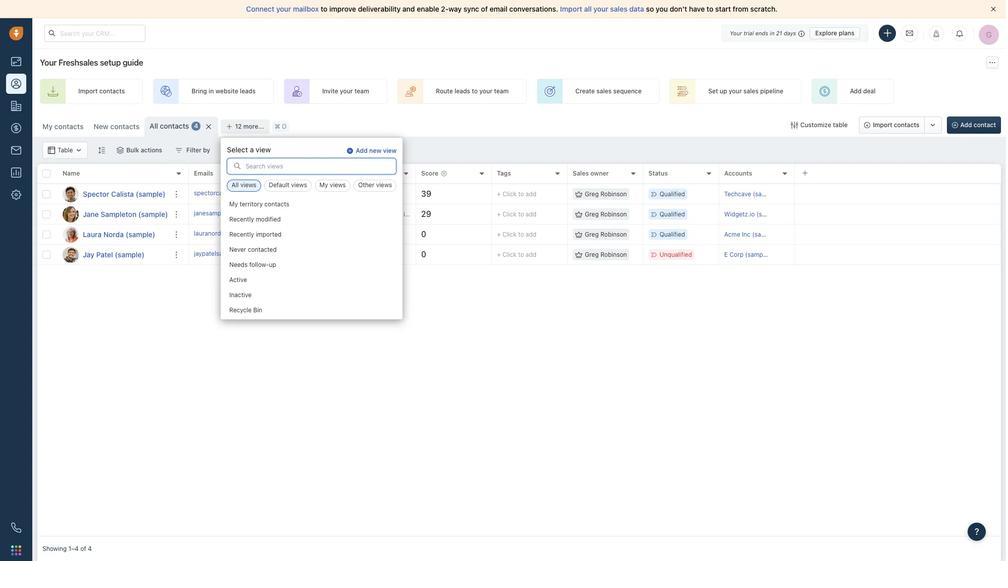Task type: vqa. For each thing, say whether or not it's contained in the screenshot.
Select a field to group by
no



Task type: locate. For each thing, give the bounding box(es) containing it.
1 0 from the top
[[421, 230, 427, 239]]

1 robinson from the top
[[601, 190, 627, 198]]

container_wx8msf4aqz5i3rn1 image for greg robinson
[[576, 191, 583, 198]]

3 robinson from the top
[[601, 231, 627, 238]]

2 vertical spatial my
[[230, 201, 238, 208]]

of right sync
[[481, 5, 488, 13]]

style_myh0__igzzd8unmi image
[[98, 147, 105, 154]]

(sample) inside 'jane sampleton (sample)' link
[[138, 210, 168, 219]]

1 vertical spatial 4
[[88, 546, 92, 554]]

spectorcalista@gmail.com
[[194, 189, 269, 197]]

4 up filter by
[[194, 123, 198, 130]]

import
[[560, 5, 583, 13], [78, 88, 98, 95], [873, 121, 893, 129]]

greg robinson for widgetz.io (sample)
[[585, 211, 627, 218]]

0 horizontal spatial team
[[355, 88, 369, 95]]

leads right route
[[455, 88, 470, 95]]

in right bring
[[209, 88, 214, 95]]

(sample) right inc
[[753, 231, 778, 238]]

sync
[[464, 5, 479, 13]]

your right all
[[594, 5, 609, 13]]

view right new
[[383, 147, 397, 155]]

view right a
[[256, 146, 271, 154]]

freshworks switcher image
[[11, 546, 21, 556]]

customize table
[[801, 121, 848, 129]]

0 vertical spatial your
[[730, 30, 742, 36]]

contacted
[[248, 246, 277, 254]]

my for my contacts
[[42, 122, 53, 131]]

3 qualified from the top
[[660, 231, 685, 238]]

0 horizontal spatial leads
[[240, 88, 256, 95]]

sampleton
[[101, 210, 137, 219]]

click
[[503, 190, 517, 198], [503, 211, 517, 218], [503, 231, 517, 238], [275, 250, 289, 258], [503, 251, 517, 259]]

1 greg from the top
[[585, 190, 599, 198]]

my up janesampleton@gmail.com
[[230, 201, 238, 208]]

robinson for e corp (sample)
[[601, 251, 627, 259]]

my contacts button
[[37, 117, 89, 137], [42, 122, 84, 131]]

cell
[[795, 184, 1002, 204], [795, 205, 1002, 224], [795, 225, 1002, 245], [795, 245, 1002, 265]]

robinson for widgetz.io (sample)
[[601, 211, 627, 218]]

container_wx8msf4aqz5i3rn1 image
[[791, 122, 798, 129], [175, 147, 182, 154], [576, 191, 583, 198]]

1 vertical spatial your
[[40, 58, 57, 67]]

your left trial
[[730, 30, 742, 36]]

imported
[[256, 231, 282, 239]]

qualified for 0
[[660, 231, 685, 238]]

(sample) inside spector calista (sample) link
[[136, 190, 165, 198]]

up
[[720, 88, 728, 95], [269, 262, 277, 269]]

4 + click to add from the top
[[497, 251, 537, 259]]

techcave (sample) link
[[725, 190, 778, 198]]

0 horizontal spatial your
[[40, 58, 57, 67]]

add inside 'button'
[[961, 121, 973, 129]]

0 horizontal spatial container_wx8msf4aqz5i3rn1 image
[[175, 147, 182, 154]]

janesampleton@gmail.com
[[194, 210, 271, 217]]

plans
[[839, 29, 855, 37]]

import down "deal"
[[873, 121, 893, 129]]

1 horizontal spatial 4
[[194, 123, 198, 130]]

2 cell from the top
[[795, 205, 1002, 224]]

2 views from the left
[[291, 182, 307, 189]]

way
[[449, 5, 462, 13]]

your
[[276, 5, 291, 13], [594, 5, 609, 13], [340, 88, 353, 95], [480, 88, 493, 95], [729, 88, 742, 95]]

your right set
[[729, 88, 742, 95]]

press space to select this row. row containing jane sampleton (sample)
[[37, 205, 189, 225]]

1 horizontal spatial up
[[720, 88, 728, 95]]

1 vertical spatial in
[[209, 88, 214, 95]]

add left contact
[[961, 121, 973, 129]]

(sample) down 'jane sampleton (sample)' link
[[126, 230, 155, 239]]

2 qualified from the top
[[660, 211, 685, 218]]

to
[[321, 5, 328, 13], [707, 5, 714, 13], [472, 88, 478, 95], [519, 190, 524, 198], [519, 211, 524, 218], [519, 231, 524, 238], [291, 250, 297, 258], [519, 251, 524, 259]]

activity
[[361, 170, 383, 178]]

0
[[421, 230, 427, 239], [421, 250, 427, 259]]

route leads to your team link
[[398, 79, 527, 104]]

4 greg from the top
[[585, 251, 599, 259]]

2 + click to add from the top
[[497, 211, 537, 218]]

3 greg from the top
[[585, 231, 599, 238]]

1 horizontal spatial container_wx8msf4aqz5i3rn1 image
[[576, 191, 583, 198]]

0 horizontal spatial import contacts
[[78, 88, 125, 95]]

phone element
[[6, 518, 26, 539]]

data
[[630, 5, 645, 13]]

recently for recently imported
[[230, 231, 254, 239]]

view
[[256, 146, 271, 154], [383, 147, 397, 155]]

container_wx8msf4aqz5i3rn1 image
[[48, 147, 55, 154], [75, 147, 83, 154], [117, 147, 124, 154], [576, 211, 583, 218], [576, 231, 583, 238], [576, 251, 583, 258]]

0 vertical spatial recently
[[230, 216, 254, 224]]

your trial ends in 21 days
[[730, 30, 797, 36]]

greg for acme inc (sample)
[[585, 231, 599, 238]]

import inside button
[[873, 121, 893, 129]]

row group
[[37, 184, 189, 265], [189, 184, 1002, 265]]

3 views from the left
[[330, 182, 346, 189]]

2 horizontal spatial my
[[320, 182, 328, 189]]

qualified
[[660, 190, 685, 198], [660, 211, 685, 218], [660, 231, 685, 238]]

press space to select this row. row containing 39
[[189, 184, 1002, 205]]

in
[[770, 30, 775, 36], [209, 88, 214, 95]]

container_wx8msf4aqz5i3rn1 image left customize
[[791, 122, 798, 129]]

0 horizontal spatial 4
[[88, 546, 92, 554]]

1 vertical spatial container_wx8msf4aqz5i3rn1 image
[[175, 147, 182, 154]]

2 leads from the left
[[455, 88, 470, 95]]

Search views search field
[[228, 159, 396, 175]]

import contacts down setup
[[78, 88, 125, 95]]

0 vertical spatial import contacts
[[78, 88, 125, 95]]

of
[[481, 5, 488, 13], [80, 546, 86, 554]]

your left "freshsales"
[[40, 58, 57, 67]]

acme
[[725, 231, 741, 238]]

set
[[709, 88, 719, 95]]

press space to select this row. row
[[37, 184, 189, 205], [189, 184, 1002, 205], [37, 205, 189, 225], [189, 205, 1002, 225], [37, 225, 189, 245], [189, 225, 1002, 245], [37, 245, 189, 265], [189, 245, 1002, 265]]

0 vertical spatial container_wx8msf4aqz5i3rn1 image
[[791, 122, 798, 129]]

showing 1–4 of 4
[[42, 546, 92, 554]]

press space to select this row. row containing laura norda (sample)
[[37, 225, 189, 245]]

views up spectorcalista@gmail.com 3684945781
[[241, 182, 257, 189]]

import contacts inside button
[[873, 121, 920, 129]]

all up actions
[[150, 122, 158, 130]]

inc
[[742, 231, 751, 238]]

4 right 1–4
[[88, 546, 92, 554]]

1 vertical spatial all
[[232, 182, 239, 189]]

j image
[[63, 206, 79, 223]]

1 horizontal spatial import
[[560, 5, 583, 13]]

(sample)
[[136, 190, 165, 198], [753, 190, 778, 198], [138, 210, 168, 219], [757, 211, 782, 218], [126, 230, 155, 239], [753, 231, 778, 238], [115, 250, 145, 259], [746, 251, 771, 259]]

3 + click to add from the top
[[497, 231, 537, 238]]

sales
[[611, 5, 628, 13], [597, 88, 612, 95], [744, 88, 759, 95]]

send email image
[[907, 29, 914, 38]]

1 vertical spatial 0
[[421, 250, 427, 259]]

views down activity
[[376, 182, 392, 189]]

container_wx8msf4aqz5i3rn1 image inside bulk actions button
[[117, 147, 124, 154]]

1 vertical spatial recently
[[230, 231, 254, 239]]

tags
[[497, 170, 511, 178]]

container_wx8msf4aqz5i3rn1 image down sales
[[576, 191, 583, 198]]

1 horizontal spatial your
[[730, 30, 742, 36]]

4 robinson from the top
[[601, 251, 627, 259]]

4 cell from the top
[[795, 245, 1002, 265]]

new
[[94, 122, 109, 131]]

e
[[725, 251, 728, 259]]

0 vertical spatial qualified
[[660, 190, 685, 198]]

spector
[[83, 190, 109, 198]]

my inside button
[[320, 182, 328, 189]]

widgetz.io (sample) link
[[725, 211, 782, 218]]

sales left the pipeline
[[744, 88, 759, 95]]

e corp (sample) link
[[725, 251, 771, 259]]

container_wx8msf4aqz5i3rn1 image inside filter by button
[[175, 147, 182, 154]]

0 vertical spatial in
[[770, 30, 775, 36]]

up down contacted
[[269, 262, 277, 269]]

add for jaypatelsample@gmail.com + click to add
[[526, 251, 537, 259]]

1 vertical spatial import contacts
[[873, 121, 920, 129]]

1 qualified from the top
[[660, 190, 685, 198]]

4
[[194, 123, 198, 130], [88, 546, 92, 554]]

widgetz.io (sample)
[[725, 211, 782, 218]]

all up the spectorcalista@gmail.com
[[232, 182, 239, 189]]

0 vertical spatial 4
[[194, 123, 198, 130]]

l image
[[63, 227, 79, 243]]

deal
[[864, 88, 876, 95]]

name column header
[[58, 164, 189, 184]]

jane
[[83, 210, 99, 219]]

+ click to add for spectorcalista@gmail.com 3684945781
[[497, 190, 537, 198]]

don't
[[670, 5, 688, 13]]

default views button
[[264, 180, 312, 192]]

1 recently from the top
[[230, 216, 254, 224]]

(sample) right calista
[[136, 190, 165, 198]]

(sample) down techcave (sample)
[[757, 211, 782, 218]]

2 row group from the left
[[189, 184, 1002, 265]]

add new view
[[356, 147, 397, 155]]

4 inside all contacts 4
[[194, 123, 198, 130]]

press space to select this row. row containing 29
[[189, 205, 1002, 225]]

0 vertical spatial 0
[[421, 230, 427, 239]]

import down your freshsales setup guide at the left top of the page
[[78, 88, 98, 95]]

my down search views search field
[[320, 182, 328, 189]]

1 horizontal spatial all
[[232, 182, 239, 189]]

(sample) for laura norda (sample)
[[126, 230, 155, 239]]

+ for lauranordasample@gmail.com
[[497, 231, 501, 238]]

scratch.
[[751, 5, 778, 13]]

contact
[[974, 121, 997, 129]]

recently up lauranordasample@gmail.com
[[230, 216, 254, 224]]

1 horizontal spatial import contacts
[[873, 121, 920, 129]]

(sample) right corp
[[746, 251, 771, 259]]

my for my territory contacts
[[230, 201, 238, 208]]

of right 1–4
[[80, 546, 86, 554]]

(sample) inside laura norda (sample) link
[[126, 230, 155, 239]]

view for select a view
[[256, 146, 271, 154]]

0 vertical spatial up
[[720, 88, 728, 95]]

your left mailbox
[[276, 5, 291, 13]]

all inside button
[[232, 182, 239, 189]]

invite your team
[[322, 88, 369, 95]]

janesampleton@gmail.com link
[[194, 209, 271, 220]]

(sample) up widgetz.io (sample) "link"
[[753, 190, 778, 198]]

import contacts down "deal"
[[873, 121, 920, 129]]

recently up never
[[230, 231, 254, 239]]

task
[[364, 190, 376, 198]]

filter
[[187, 147, 202, 154]]

0 horizontal spatial import
[[78, 88, 98, 95]]

2 0 from the top
[[421, 250, 427, 259]]

views down the next
[[330, 182, 346, 189]]

grid
[[37, 163, 1002, 538]]

0 horizontal spatial view
[[256, 146, 271, 154]]

leads right website
[[240, 88, 256, 95]]

close image
[[992, 7, 997, 12]]

corp
[[730, 251, 744, 259]]

add left new
[[356, 147, 368, 155]]

1 vertical spatial my
[[320, 182, 328, 189]]

0 horizontal spatial all
[[150, 122, 158, 130]]

add left "deal"
[[850, 88, 862, 95]]

3 cell from the top
[[795, 225, 1002, 245]]

add for add new view
[[356, 147, 368, 155]]

in left 21
[[770, 30, 775, 36]]

+ for spectorcalista@gmail.com
[[497, 190, 501, 198]]

up right set
[[720, 88, 728, 95]]

bring in website leads
[[192, 88, 256, 95]]

my up table 'popup button'
[[42, 122, 53, 131]]

2 vertical spatial qualified
[[660, 231, 685, 238]]

1 cell from the top
[[795, 184, 1002, 204]]

so
[[646, 5, 654, 13]]

add down other
[[351, 190, 363, 198]]

search image
[[234, 163, 241, 170]]

default
[[269, 182, 290, 189]]

2 horizontal spatial import
[[873, 121, 893, 129]]

4 greg robinson from the top
[[585, 251, 627, 259]]

12 more... button
[[221, 120, 270, 134]]

(sample) right sampleton
[[138, 210, 168, 219]]

new contacts button
[[89, 117, 145, 137], [94, 122, 140, 131]]

1 views from the left
[[241, 182, 257, 189]]

(sample) for spector calista (sample)
[[136, 190, 165, 198]]

3684932360
[[270, 210, 308, 217]]

recently imported
[[230, 231, 282, 239]]

views up '3684945781'
[[291, 182, 307, 189]]

import left all
[[560, 5, 583, 13]]

1 greg robinson from the top
[[585, 190, 627, 198]]

(sample) for jay patel (sample)
[[115, 250, 145, 259]]

spector calista (sample) link
[[83, 189, 165, 199]]

0 horizontal spatial my
[[42, 122, 53, 131]]

+ click to add for janesampleton@gmail.com 3684932360
[[497, 211, 537, 218]]

0 vertical spatial all
[[150, 122, 158, 130]]

(sample) inside jay patel (sample) 'link'
[[115, 250, 145, 259]]

1 + click to add from the top
[[497, 190, 537, 198]]

2 greg robinson from the top
[[585, 211, 627, 218]]

views inside 'button'
[[376, 182, 392, 189]]

0 horizontal spatial in
[[209, 88, 214, 95]]

explore
[[816, 29, 838, 37]]

create sales sequence
[[576, 88, 642, 95]]

0 vertical spatial import
[[560, 5, 583, 13]]

1 row group from the left
[[37, 184, 189, 265]]

(sample) for jane sampleton (sample)
[[138, 210, 168, 219]]

leads inside bring in website leads link
[[240, 88, 256, 95]]

grid containing 39
[[37, 163, 1002, 538]]

1 leads from the left
[[240, 88, 256, 95]]

other views
[[358, 182, 392, 189]]

jaypatelsample@gmail.com + click to add
[[194, 250, 309, 258]]

connect your mailbox to improve deliverability and enable 2-way sync of email conversations. import all your sales data so you don't have to start from scratch.
[[246, 5, 778, 13]]

2 greg from the top
[[585, 211, 599, 218]]

2 vertical spatial container_wx8msf4aqz5i3rn1 image
[[576, 191, 583, 198]]

route leads to your team
[[436, 88, 509, 95]]

2 robinson from the top
[[601, 211, 627, 218]]

what's new image
[[933, 30, 940, 37]]

4 views from the left
[[376, 182, 392, 189]]

new
[[369, 147, 382, 155]]

2 recently from the top
[[230, 231, 254, 239]]

and
[[403, 5, 415, 13]]

view for add new view
[[383, 147, 397, 155]]

acme inc (sample) link
[[725, 231, 778, 238]]

(sample) down laura norda (sample) link
[[115, 250, 145, 259]]

jay patel (sample) link
[[83, 250, 145, 260]]

container_wx8msf4aqz5i3rn1 image left filter
[[175, 147, 182, 154]]

1 horizontal spatial team
[[494, 88, 509, 95]]

your for your freshsales setup guide
[[40, 58, 57, 67]]

2 horizontal spatial container_wx8msf4aqz5i3rn1 image
[[791, 122, 798, 129]]

next
[[346, 170, 360, 178]]

all contacts link
[[150, 121, 189, 131]]

my views
[[320, 182, 346, 189]]

import contacts for import contacts link
[[78, 88, 125, 95]]

1 vertical spatial up
[[269, 262, 277, 269]]

your right route
[[480, 88, 493, 95]]

all for views
[[232, 182, 239, 189]]

1 vertical spatial import
[[78, 88, 98, 95]]

name row
[[37, 164, 189, 184]]

next activity
[[346, 170, 383, 178]]

0 vertical spatial my
[[42, 122, 53, 131]]

my for my views
[[320, 182, 328, 189]]

1 vertical spatial of
[[80, 546, 86, 554]]

3 greg robinson from the top
[[585, 231, 627, 238]]

add
[[526, 190, 537, 198], [526, 211, 537, 218], [526, 231, 537, 238], [299, 250, 309, 258], [526, 251, 537, 259]]

1 vertical spatial qualified
[[660, 211, 685, 218]]

default views
[[269, 182, 307, 189]]

2 vertical spatial import
[[873, 121, 893, 129]]

1 horizontal spatial of
[[481, 5, 488, 13]]

robinson for techcave (sample)
[[601, 190, 627, 198]]

all for contacts
[[150, 122, 158, 130]]

customize
[[801, 121, 832, 129]]

1 horizontal spatial view
[[383, 147, 397, 155]]

techcave (sample)
[[725, 190, 778, 198]]

1 horizontal spatial leads
[[455, 88, 470, 95]]

my contacts
[[42, 122, 84, 131]]

all
[[150, 122, 158, 130], [232, 182, 239, 189]]

actions
[[141, 147, 162, 154]]

start
[[716, 5, 731, 13]]

1 horizontal spatial my
[[230, 201, 238, 208]]



Task type: describe. For each thing, give the bounding box(es) containing it.
⌘
[[275, 123, 280, 131]]

container_wx8msf4aqz5i3rn1 image inside customize table button
[[791, 122, 798, 129]]

pipeline
[[761, 88, 784, 95]]

click for jaypatelsample@gmail.com + click to add
[[503, 251, 517, 259]]

import for import contacts button
[[873, 121, 893, 129]]

cell for acme inc (sample)
[[795, 225, 1002, 245]]

improve
[[329, 5, 356, 13]]

ends
[[756, 30, 769, 36]]

create sales sequence link
[[537, 79, 660, 104]]

days
[[784, 30, 797, 36]]

sequence
[[614, 88, 642, 95]]

12 more...
[[235, 123, 264, 130]]

leads inside route leads to your team link
[[455, 88, 470, 95]]

laura
[[83, 230, 102, 239]]

all
[[584, 5, 592, 13]]

add contact
[[961, 121, 997, 129]]

0 horizontal spatial of
[[80, 546, 86, 554]]

route
[[436, 88, 453, 95]]

0 for lauranordasample@gmail.com
[[421, 230, 427, 239]]

acme inc (sample)
[[725, 231, 778, 238]]

import contacts button
[[860, 117, 925, 134]]

add for add contact
[[961, 121, 973, 129]]

status
[[649, 170, 668, 178]]

click for janesampleton@gmail.com 3684932360
[[503, 211, 517, 218]]

accounts
[[725, 170, 753, 178]]

lauranordasample@gmail.com link
[[194, 229, 280, 240]]

enable
[[417, 5, 439, 13]]

add for janesampleton@gmail.com 3684932360
[[526, 211, 537, 218]]

all views
[[232, 182, 257, 189]]

sales left data
[[611, 5, 628, 13]]

bulk
[[126, 147, 139, 154]]

import all your sales data link
[[560, 5, 646, 13]]

from
[[733, 5, 749, 13]]

2-
[[441, 5, 449, 13]]

greg robinson for e corp (sample)
[[585, 251, 627, 259]]

territory
[[240, 201, 263, 208]]

s image
[[63, 186, 79, 202]]

lauranordasample@gmail.com
[[194, 230, 280, 237]]

import for import contacts link
[[78, 88, 98, 95]]

recently for recently modified
[[230, 216, 254, 224]]

press space to select this row. row containing jay patel (sample)
[[37, 245, 189, 265]]

(sample) for acme inc (sample)
[[753, 231, 778, 238]]

by
[[203, 147, 210, 154]]

bring
[[192, 88, 207, 95]]

phone image
[[11, 524, 21, 534]]

greg for e corp (sample)
[[585, 251, 599, 259]]

add inside press space to select this row. row
[[351, 190, 363, 198]]

0 vertical spatial of
[[481, 5, 488, 13]]

deliverability
[[358, 5, 401, 13]]

explore plans link
[[810, 27, 861, 39]]

1 team from the left
[[355, 88, 369, 95]]

add for add deal
[[850, 88, 862, 95]]

+ click to add for jaypatelsample@gmail.com + click to add
[[497, 251, 537, 259]]

cell for widgetz.io (sample)
[[795, 205, 1002, 224]]

greg for techcave (sample)
[[585, 190, 599, 198]]

views for other views
[[376, 182, 392, 189]]

modified
[[256, 216, 281, 224]]

add for spectorcalista@gmail.com 3684945781
[[526, 190, 537, 198]]

other views button
[[354, 180, 397, 192]]

my views button
[[315, 180, 351, 192]]

import contacts group
[[860, 117, 942, 134]]

robinson for acme inc (sample)
[[601, 231, 627, 238]]

select a view
[[227, 146, 271, 154]]

cell for techcave (sample)
[[795, 184, 1002, 204]]

bring in website leads link
[[153, 79, 274, 104]]

click for spectorcalista@gmail.com 3684945781
[[503, 190, 517, 198]]

set up your sales pipeline link
[[670, 79, 802, 104]]

never contacted
[[230, 246, 277, 254]]

greg for widgetz.io (sample)
[[585, 211, 599, 218]]

my territory contacts
[[230, 201, 290, 208]]

+ for janesampleton@gmail.com
[[497, 211, 501, 218]]

your for your trial ends in 21 days
[[730, 30, 742, 36]]

have
[[689, 5, 705, 13]]

Search your CRM... text field
[[44, 25, 146, 42]]

bulk actions
[[126, 147, 162, 154]]

views for my views
[[330, 182, 346, 189]]

+ add task
[[346, 190, 376, 198]]

39
[[421, 190, 432, 199]]

+ for jaypatelsample@gmail.com
[[497, 251, 501, 259]]

(sample) for e corp (sample)
[[746, 251, 771, 259]]

0 for jaypatelsample@gmail.com
[[421, 250, 427, 259]]

widgetz.io
[[725, 211, 755, 218]]

e corp (sample)
[[725, 251, 771, 259]]

sales right "create"
[[597, 88, 612, 95]]

container_wx8msf4aqz5i3rn1 image for filter by
[[175, 147, 182, 154]]

contacts inside button
[[894, 121, 920, 129]]

sales
[[573, 170, 589, 178]]

12
[[235, 123, 242, 130]]

unqualified
[[660, 251, 693, 259]]

recycle
[[230, 307, 252, 315]]

never
[[230, 246, 246, 254]]

bulk actions button
[[110, 142, 169, 159]]

0 horizontal spatial up
[[269, 262, 277, 269]]

techcave
[[725, 190, 752, 198]]

add contact button
[[947, 117, 1002, 134]]

views for all views
[[241, 182, 257, 189]]

press space to select this row. row containing spector calista (sample)
[[37, 184, 189, 205]]

row group containing spector calista (sample)
[[37, 184, 189, 265]]

greg robinson for acme inc (sample)
[[585, 231, 627, 238]]

jaypatelsample@gmail.com link
[[194, 250, 272, 260]]

3684945781
[[270, 189, 307, 197]]

table button
[[42, 142, 88, 159]]

cell for e corp (sample)
[[795, 245, 1002, 265]]

2 team from the left
[[494, 88, 509, 95]]

row group containing 39
[[189, 184, 1002, 265]]

follow-
[[250, 262, 269, 269]]

connect your mailbox link
[[246, 5, 321, 13]]

name
[[63, 170, 80, 178]]

your right invite
[[340, 88, 353, 95]]

table
[[58, 147, 73, 154]]

jay patel (sample)
[[83, 250, 145, 259]]

import contacts for import contacts button
[[873, 121, 920, 129]]

⌘ o
[[275, 123, 287, 131]]

1–4
[[68, 546, 79, 554]]

showing
[[42, 546, 67, 554]]

recycle bin
[[230, 307, 263, 315]]

new contacts
[[94, 122, 140, 131]]

29
[[421, 210, 431, 219]]

website
[[216, 88, 238, 95]]

3684945781 link
[[270, 189, 307, 200]]

add deal
[[850, 88, 876, 95]]

views for default views
[[291, 182, 307, 189]]

j image
[[63, 247, 79, 263]]

all views button
[[227, 180, 261, 192]]

invite
[[322, 88, 338, 95]]

qualified for 39
[[660, 190, 685, 198]]

trial
[[744, 30, 754, 36]]

patel
[[96, 250, 113, 259]]

3684932360 link
[[270, 209, 308, 220]]

greg robinson for techcave (sample)
[[585, 190, 627, 198]]

inactive
[[230, 292, 252, 299]]

1 horizontal spatial in
[[770, 30, 775, 36]]

jaypatelsample@gmail.com
[[194, 250, 272, 258]]

invite your team link
[[284, 79, 388, 104]]

emails
[[194, 170, 213, 178]]

connect
[[246, 5, 275, 13]]

qualified for 29
[[660, 211, 685, 218]]



